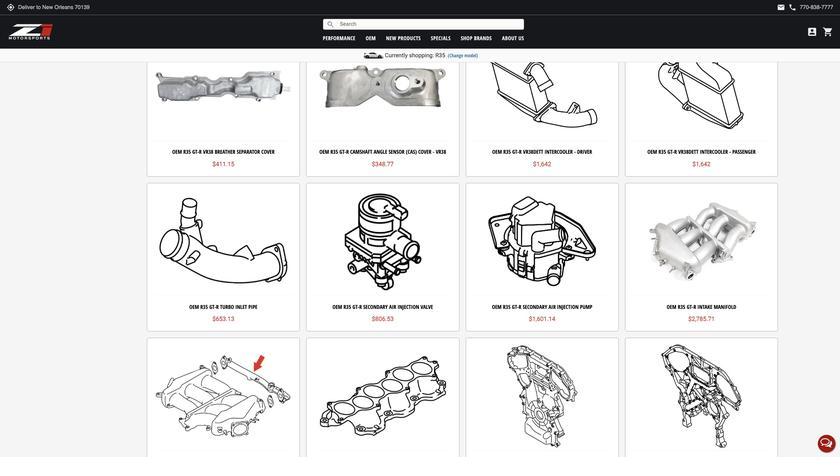 Task type: describe. For each thing, give the bounding box(es) containing it.
model)
[[464, 52, 478, 59]]

oem for oem r35 gt-r vr38dett intercooler - driver
[[492, 148, 502, 156]]

(change model) link
[[448, 52, 478, 59]]

oem r35 gt-r vr38dett intercooler - passenger
[[648, 148, 756, 156]]

phone
[[789, 3, 797, 11]]

- for oem r35 gt-r vr38dett intercooler - passenger
[[729, 148, 731, 156]]

$1,642 for driver
[[533, 161, 551, 168]]

r for oem r35 gt-r secondary air injection valve
[[359, 303, 362, 311]]

$806.53
[[372, 316, 394, 323]]

$653.13
[[212, 316, 234, 323]]

valve
[[421, 303, 433, 311]]

r for oem r35 gt-r vr38 breather separator cover
[[199, 148, 202, 156]]

sensor
[[389, 148, 405, 156]]

separator
[[237, 148, 260, 156]]

oem r35 gt-r secondary air injection valve
[[333, 303, 433, 311]]

passenger
[[732, 148, 756, 156]]

my_location
[[7, 3, 15, 11]]

products
[[398, 34, 421, 42]]

injection for valve
[[398, 303, 419, 311]]

r for oem r35 gt-r vr38dett intercooler - driver
[[519, 148, 522, 156]]

r for oem r35 gt-r camshaft angle sensor (cas) cover - vr38
[[346, 148, 349, 156]]

r for oem r35 gt-r turbo inlet pipe
[[216, 303, 219, 311]]

new
[[386, 34, 397, 42]]

gt- for oem r35 gt-r turbo inlet pipe
[[209, 303, 216, 311]]

1 - from the left
[[433, 148, 435, 156]]

gt- for oem r35 gt-r vr38 breather separator cover
[[192, 148, 199, 156]]

account_box
[[807, 26, 818, 37]]

mail phone
[[777, 3, 797, 11]]

intercooler for driver
[[545, 148, 573, 156]]

pipe
[[248, 303, 257, 311]]

currently shopping: r35 (change model)
[[385, 52, 478, 59]]

(change
[[448, 52, 463, 59]]

about
[[502, 34, 517, 42]]

performance link
[[323, 34, 356, 42]]

shopping_cart
[[823, 26, 833, 37]]

mail
[[777, 3, 785, 11]]

intercooler for passenger
[[700, 148, 728, 156]]

- for oem r35 gt-r vr38dett intercooler - driver
[[574, 148, 576, 156]]

Search search field
[[335, 19, 524, 29]]

shopping:
[[409, 52, 434, 59]]

r35 for oem r35 gt-r vr38dett intercooler - passenger
[[659, 148, 666, 156]]

vr38dett for oem r35 gt-r vr38dett intercooler - driver
[[523, 148, 543, 156]]

driver
[[577, 148, 592, 156]]

shop
[[461, 34, 473, 42]]

gt- for oem r35 gt-r vr38dett intercooler - driver
[[512, 148, 519, 156]]

r for oem r35 gt-r vr38dett intercooler - passenger
[[674, 148, 677, 156]]

us
[[519, 34, 524, 42]]

oem for oem r35 gt-r intake manifold
[[667, 303, 677, 311]]

vr38dett for oem r35 gt-r vr38dett intercooler - passenger
[[678, 148, 699, 156]]

new products link
[[386, 34, 421, 42]]

z1 motorsports logo image
[[8, 23, 53, 40]]

gt- for oem r35 gt-r vr38dett intercooler - passenger
[[668, 148, 674, 156]]

oem r35 gt-r camshaft angle sensor (cas) cover - vr38
[[319, 148, 446, 156]]

r35 for oem r35 gt-r secondary air injection valve
[[344, 303, 351, 311]]

gt- for oem r35 gt-r secondary air injection pump
[[512, 303, 519, 311]]

$1,601.14
[[529, 316, 555, 323]]

oem for oem r35 gt-r secondary air injection valve
[[333, 303, 342, 311]]

air for pump
[[549, 303, 556, 311]]

breather
[[215, 148, 235, 156]]

about us link
[[502, 34, 524, 42]]



Task type: vqa. For each thing, say whether or not it's contained in the screenshot.
down
no



Task type: locate. For each thing, give the bounding box(es) containing it.
-
[[433, 148, 435, 156], [574, 148, 576, 156], [729, 148, 731, 156]]

1 secondary from the left
[[363, 303, 388, 311]]

2 injection from the left
[[557, 303, 579, 311]]

0 horizontal spatial injection
[[398, 303, 419, 311]]

gt- for oem r35 gt-r camshaft angle sensor (cas) cover - vr38
[[339, 148, 346, 156]]

1 horizontal spatial intercooler
[[700, 148, 728, 156]]

specials link
[[431, 34, 451, 42]]

secondary up $1,601.14
[[523, 303, 547, 311]]

oem r35 gt-r turbo inlet pipe
[[189, 303, 257, 311]]

brands
[[474, 34, 492, 42]]

$411.15
[[212, 161, 234, 168]]

injection left valve
[[398, 303, 419, 311]]

oem r35 gt-r intake manifold
[[667, 303, 736, 311]]

inlet
[[235, 303, 247, 311]]

- left the passenger
[[729, 148, 731, 156]]

injection for pump
[[557, 303, 579, 311]]

2 intercooler from the left
[[700, 148, 728, 156]]

1 vr38 from the left
[[203, 148, 213, 156]]

0 horizontal spatial air
[[389, 303, 396, 311]]

oem for oem r35 gt-r secondary air injection pump
[[492, 303, 502, 311]]

injection left pump
[[557, 303, 579, 311]]

shopping_cart link
[[821, 26, 833, 37]]

r35
[[435, 52, 445, 59], [183, 148, 191, 156], [330, 148, 338, 156], [503, 148, 511, 156], [659, 148, 666, 156], [200, 303, 208, 311], [344, 303, 351, 311], [503, 303, 511, 311], [678, 303, 685, 311]]

2 vr38 from the left
[[436, 148, 446, 156]]

r35 for oem r35 gt-r camshaft angle sensor (cas) cover - vr38
[[330, 148, 338, 156]]

r35 for oem r35 gt-r intake manifold
[[678, 303, 685, 311]]

vr38dett
[[523, 148, 543, 156], [678, 148, 699, 156]]

cover right the (cas)
[[418, 148, 432, 156]]

cover
[[261, 148, 275, 156], [418, 148, 432, 156]]

$1,642 for passenger
[[693, 161, 711, 168]]

pump
[[580, 303, 592, 311]]

- left driver
[[574, 148, 576, 156]]

camshaft
[[350, 148, 372, 156]]

vr38 left breather at the left top of page
[[203, 148, 213, 156]]

injection
[[398, 303, 419, 311], [557, 303, 579, 311]]

about us
[[502, 34, 524, 42]]

1 horizontal spatial cover
[[418, 148, 432, 156]]

2 cover from the left
[[418, 148, 432, 156]]

2 - from the left
[[574, 148, 576, 156]]

performance
[[323, 34, 356, 42]]

intercooler
[[545, 148, 573, 156], [700, 148, 728, 156]]

r35 for oem r35 gt-r vr38 breather separator cover
[[183, 148, 191, 156]]

oem r35 gt-r secondary air injection pump
[[492, 303, 592, 311]]

(cas)
[[406, 148, 417, 156]]

gt- for oem r35 gt-r intake manifold
[[687, 303, 694, 311]]

gt-
[[192, 148, 199, 156], [339, 148, 346, 156], [512, 148, 519, 156], [668, 148, 674, 156], [209, 303, 216, 311], [353, 303, 359, 311], [512, 303, 519, 311], [687, 303, 694, 311]]

0 horizontal spatial intercooler
[[545, 148, 573, 156]]

1 horizontal spatial air
[[549, 303, 556, 311]]

oem for oem r35 gt-r vr38dett intercooler - passenger
[[648, 148, 657, 156]]

2 horizontal spatial -
[[729, 148, 731, 156]]

oem
[[366, 34, 376, 42], [172, 148, 182, 156], [319, 148, 329, 156], [492, 148, 502, 156], [648, 148, 657, 156], [189, 303, 199, 311], [333, 303, 342, 311], [492, 303, 502, 311], [667, 303, 677, 311]]

intercooler left driver
[[545, 148, 573, 156]]

gt- for oem r35 gt-r secondary air injection valve
[[353, 303, 359, 311]]

air up $806.53
[[389, 303, 396, 311]]

1 injection from the left
[[398, 303, 419, 311]]

2 secondary from the left
[[523, 303, 547, 311]]

secondary
[[363, 303, 388, 311], [523, 303, 547, 311]]

1 vr38dett from the left
[[523, 148, 543, 156]]

1 horizontal spatial -
[[574, 148, 576, 156]]

phone link
[[789, 3, 833, 11]]

cover right separator
[[261, 148, 275, 156]]

$1,642
[[533, 161, 551, 168], [693, 161, 711, 168]]

vr38 right the (cas)
[[436, 148, 446, 156]]

2 air from the left
[[549, 303, 556, 311]]

oem link
[[366, 34, 376, 42]]

manifold
[[714, 303, 736, 311]]

1 horizontal spatial injection
[[557, 303, 579, 311]]

0 horizontal spatial vr38
[[203, 148, 213, 156]]

r35 for oem r35 gt-r secondary air injection pump
[[503, 303, 511, 311]]

search
[[327, 20, 335, 28]]

secondary for oem r35 gt-r secondary air injection valve
[[363, 303, 388, 311]]

1 horizontal spatial secondary
[[523, 303, 547, 311]]

oem for oem r35 gt-r camshaft angle sensor (cas) cover - vr38
[[319, 148, 329, 156]]

1 horizontal spatial $1,642
[[693, 161, 711, 168]]

1 air from the left
[[389, 303, 396, 311]]

secondary for oem r35 gt-r secondary air injection pump
[[523, 303, 547, 311]]

1 cover from the left
[[261, 148, 275, 156]]

1 horizontal spatial vr38
[[436, 148, 446, 156]]

air for valve
[[389, 303, 396, 311]]

r35 for oem r35 gt-r turbo inlet pipe
[[200, 303, 208, 311]]

air
[[389, 303, 396, 311], [549, 303, 556, 311]]

intercooler left the passenger
[[700, 148, 728, 156]]

$1,642 down oem r35 gt-r vr38dett intercooler - driver
[[533, 161, 551, 168]]

mail link
[[777, 3, 785, 11]]

shop brands link
[[461, 34, 492, 42]]

shop brands
[[461, 34, 492, 42]]

3 - from the left
[[729, 148, 731, 156]]

oem r35 gt-r vr38dett intercooler - driver
[[492, 148, 592, 156]]

0 horizontal spatial -
[[433, 148, 435, 156]]

r35 for oem r35 gt-r vr38dett intercooler - driver
[[503, 148, 511, 156]]

2 vr38dett from the left
[[678, 148, 699, 156]]

r for oem r35 gt-r intake manifold
[[694, 303, 696, 311]]

0 horizontal spatial $1,642
[[533, 161, 551, 168]]

0 horizontal spatial cover
[[261, 148, 275, 156]]

$1,642 down oem r35 gt-r vr38dett intercooler - passenger at the top of the page
[[693, 161, 711, 168]]

air up $1,601.14
[[549, 303, 556, 311]]

r
[[199, 148, 202, 156], [346, 148, 349, 156], [519, 148, 522, 156], [674, 148, 677, 156], [216, 303, 219, 311], [359, 303, 362, 311], [519, 303, 521, 311], [694, 303, 696, 311]]

intake
[[698, 303, 713, 311]]

$348.77
[[372, 161, 394, 168]]

new products
[[386, 34, 421, 42]]

turbo
[[220, 303, 234, 311]]

oem for oem r35 gt-r vr38 breather separator cover
[[172, 148, 182, 156]]

1 horizontal spatial vr38dett
[[678, 148, 699, 156]]

specials
[[431, 34, 451, 42]]

secondary up $806.53
[[363, 303, 388, 311]]

1 $1,642 from the left
[[533, 161, 551, 168]]

0 horizontal spatial vr38dett
[[523, 148, 543, 156]]

oem for oem link
[[366, 34, 376, 42]]

1 intercooler from the left
[[545, 148, 573, 156]]

angle
[[374, 148, 387, 156]]

0 horizontal spatial secondary
[[363, 303, 388, 311]]

2 $1,642 from the left
[[693, 161, 711, 168]]

r for oem r35 gt-r secondary air injection pump
[[519, 303, 521, 311]]

- right the (cas)
[[433, 148, 435, 156]]

vr38
[[203, 148, 213, 156], [436, 148, 446, 156]]

$2,785.71
[[688, 316, 715, 323]]

account_box link
[[805, 26, 819, 37]]

currently
[[385, 52, 408, 59]]

oem r35 gt-r vr38 breather separator cover
[[172, 148, 275, 156]]

oem for oem r35 gt-r turbo inlet pipe
[[189, 303, 199, 311]]



